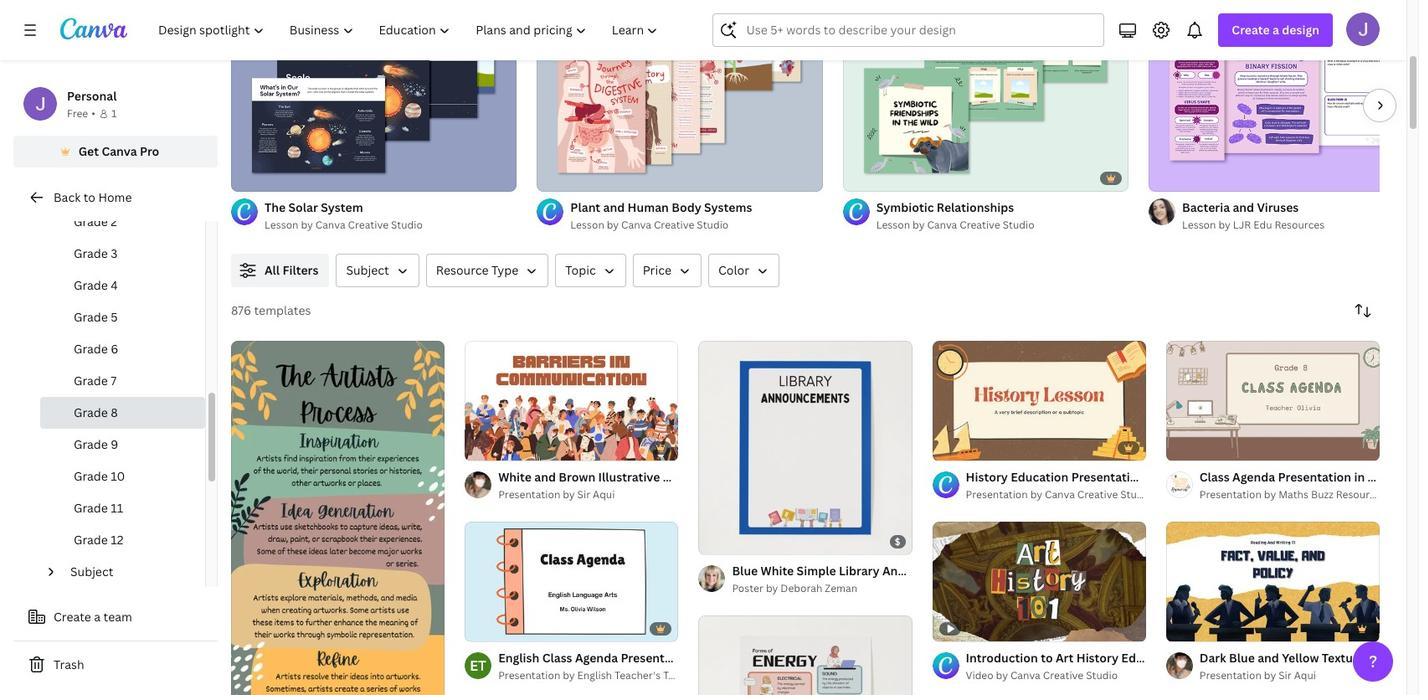 Task type: describe. For each thing, give the bounding box(es) containing it.
blue white simple library announcements educational poster link
[[732, 562, 1087, 581]]

of inside 'link'
[[484, 441, 493, 454]]

english class agenda presentation in blue peach and white illustrative style image
[[465, 522, 679, 642]]

announcements
[[883, 563, 977, 579]]

resource type button
[[426, 254, 549, 287]]

create a team
[[54, 609, 132, 625]]

educational
[[979, 563, 1048, 579]]

grade 11
[[74, 500, 123, 516]]

grade 8
[[74, 405, 118, 421]]

all
[[265, 262, 280, 278]]

lesson inside the symbiotic relationships lesson by canva creative studio
[[877, 218, 911, 232]]

grade for grade 6
[[74, 341, 108, 357]]

deborah
[[781, 582, 823, 596]]

create a design button
[[1219, 13, 1334, 47]]

1 horizontal spatial 11
[[1197, 441, 1207, 453]]

create a design
[[1232, 22, 1320, 38]]

1 of 11
[[1178, 441, 1207, 453]]

grade for grade 7
[[74, 373, 108, 389]]

1 of 12
[[477, 441, 505, 454]]

create for create a team
[[54, 609, 91, 625]]

personal
[[67, 88, 117, 104]]

plant and human body systems link
[[571, 199, 823, 217]]

lesson by canva creative studio link for plant and human body systems
[[571, 217, 823, 234]]

of for poster by deborah zeman 'link'
[[718, 535, 727, 547]]

viruses
[[1258, 199, 1299, 215]]

symbiotic relationships lesson by canva creative studio
[[877, 199, 1035, 232]]

trash link
[[13, 648, 218, 682]]

8
[[111, 405, 118, 421]]

sir for 1 of 14
[[1279, 668, 1292, 683]]

and for bacteria
[[1233, 199, 1255, 215]]

by inside plant and human body systems lesson by canva creative studio
[[607, 218, 619, 232]]

12 inside 'link'
[[495, 441, 505, 454]]

by inside the solar system lesson by canva creative studio
[[301, 218, 313, 232]]

jacob simon image
[[1347, 13, 1380, 46]]

design
[[1283, 22, 1320, 38]]

1 of 10 link
[[465, 522, 679, 642]]

creative inside the solar system lesson by canva creative studio
[[348, 218, 389, 232]]

9
[[111, 436, 118, 452]]

maths
[[1279, 487, 1309, 502]]

canva inside the solar system lesson by canva creative studio
[[316, 218, 346, 232]]

1 horizontal spatial 10
[[495, 621, 507, 634]]

grade 3
[[74, 245, 118, 261]]

systems
[[705, 199, 753, 215]]

1 vertical spatial 2
[[729, 535, 734, 547]]

subject for topmost subject button
[[346, 262, 389, 278]]

of for "presentation by canva creative studio" link
[[952, 441, 961, 453]]

14 for presentation by canva creative studio
[[963, 441, 974, 453]]

of for presentation by maths buzz resources link
[[1185, 441, 1195, 453]]

grade for grade 5
[[74, 309, 108, 325]]

14 for presentation by sir aqui
[[1197, 621, 1208, 634]]

bacteria and viruses link
[[1183, 199, 1420, 217]]

grade 4
[[74, 277, 118, 293]]

system
[[321, 199, 363, 215]]

blue white simple library announcements educational poster image
[[699, 341, 913, 555]]

10 inside "link"
[[111, 468, 125, 484]]

0 horizontal spatial 2
[[111, 214, 117, 230]]

free •
[[67, 106, 95, 121]]

4
[[111, 277, 118, 293]]

grade 3 link
[[40, 238, 205, 270]]

the solar system link
[[265, 199, 517, 217]]

grade 10
[[74, 468, 125, 484]]

1 for class agenda presentation in brown and green illustrative style image
[[1178, 441, 1183, 453]]

grade for grade 3
[[74, 245, 108, 261]]

resource type
[[436, 262, 519, 278]]

templates
[[254, 302, 311, 318]]

symbiotic
[[877, 199, 934, 215]]

solar
[[289, 199, 318, 215]]

history education presentation skeleton in a brown beige yellow friendly handdrawn style image
[[933, 341, 1147, 461]]

0 vertical spatial subject button
[[336, 254, 420, 287]]

edu
[[1254, 218, 1273, 232]]

grade 12
[[74, 532, 124, 548]]

1 of 14 for presentation by canva creative studio
[[945, 441, 974, 453]]

color button
[[709, 254, 780, 287]]

$
[[895, 535, 901, 548]]

bacteria and viruses lesson by ljr edu resources
[[1183, 199, 1325, 232]]

et link
[[465, 652, 492, 679]]

top level navigation element
[[147, 13, 673, 47]]

ljr
[[1234, 218, 1252, 232]]

grade 5
[[74, 309, 118, 325]]

1 of 14 link for sir
[[1167, 522, 1380, 642]]

grade 12 link
[[40, 524, 205, 556]]

topic
[[566, 262, 596, 278]]

team
[[103, 609, 132, 625]]

grade for grade 11
[[74, 500, 108, 516]]

body
[[672, 199, 702, 215]]

presentation by maths buzz resources link
[[1200, 487, 1387, 503]]

1 vertical spatial 11
[[111, 500, 123, 516]]

1 for dark blue and yellow textured english claims of fact value and policy presentation image
[[1178, 621, 1183, 634]]

canva inside the symbiotic relationships lesson by canva creative studio
[[928, 218, 958, 232]]

lesson by canva creative studio link for symbiotic relationships
[[877, 217, 1129, 234]]

get canva pro button
[[13, 136, 218, 168]]

english teacher's toolbox image
[[465, 652, 492, 679]]

library
[[839, 563, 880, 579]]

plant
[[571, 199, 601, 215]]

bacteria
[[1183, 199, 1231, 215]]

1 vertical spatial poster
[[732, 582, 764, 596]]

grade 4 link
[[40, 270, 205, 302]]

resources inside bacteria and viruses lesson by ljr edu resources
[[1275, 218, 1325, 232]]

1 for blue white simple library announcements educational poster image
[[711, 535, 716, 547]]

studio inside plant and human body systems lesson by canva creative studio
[[697, 218, 729, 232]]

creative inside the symbiotic relationships lesson by canva creative studio
[[960, 218, 1001, 232]]

relationships
[[937, 199, 1015, 215]]

0 horizontal spatial 12
[[111, 532, 124, 548]]

1 of 10
[[477, 621, 507, 634]]

grade 5 link
[[40, 302, 205, 333]]

grade 9 link
[[40, 429, 205, 461]]

back
[[54, 189, 81, 205]]

1 of 14 link for canva
[[933, 341, 1147, 461]]

teacher's
[[615, 668, 661, 683]]



Task type: vqa. For each thing, say whether or not it's contained in the screenshot.
"Resource Type" Button
yes



Task type: locate. For each thing, give the bounding box(es) containing it.
3 grade from the top
[[74, 277, 108, 293]]

subject for the left subject button
[[70, 564, 113, 580]]

grade left 9
[[74, 436, 108, 452]]

2 horizontal spatial lesson by canva creative studio link
[[877, 217, 1129, 234]]

subject button down grade 12
[[64, 556, 195, 588]]

1 horizontal spatial sir
[[1279, 668, 1292, 683]]

presentation by english teacher's toolbox link
[[499, 667, 702, 684]]

0 vertical spatial 12
[[495, 441, 505, 454]]

and inside bacteria and viruses lesson by ljr edu resources
[[1233, 199, 1255, 215]]

grade left 6
[[74, 341, 108, 357]]

11 grade from the top
[[74, 532, 108, 548]]

and inside plant and human body systems lesson by canva creative studio
[[604, 199, 625, 215]]

lesson inside the solar system lesson by canva creative studio
[[265, 218, 299, 232]]

1 vertical spatial 1 of 14 link
[[1167, 522, 1380, 642]]

grade down the to
[[74, 214, 108, 230]]

presentation by sir aqui
[[499, 487, 615, 502], [1200, 668, 1317, 683]]

1 vertical spatial aqui
[[1295, 668, 1317, 683]]

grade for grade 2
[[74, 214, 108, 230]]

1 horizontal spatial a
[[1273, 22, 1280, 38]]

Sort by button
[[1347, 294, 1380, 328]]

0 vertical spatial presentation by sir aqui link
[[499, 487, 679, 503]]

blue white simple library announcements educational poster poster by deborah zeman
[[732, 563, 1087, 596]]

lesson down the symbiotic
[[877, 218, 911, 232]]

and
[[604, 199, 625, 215], [1233, 199, 1255, 215]]

presentation for presentation by sir aqui
[[1200, 487, 1262, 502]]

0 vertical spatial 1 of 14
[[945, 441, 974, 453]]

video
[[966, 669, 994, 683]]

1 vertical spatial 14
[[1197, 621, 1208, 634]]

subject down the solar system lesson by canva creative studio
[[346, 262, 389, 278]]

1 vertical spatial subject
[[70, 564, 113, 580]]

human
[[628, 199, 669, 215]]

0 horizontal spatial subject button
[[64, 556, 195, 588]]

1 of 2 link
[[699, 341, 913, 555]]

lesson inside bacteria and viruses lesson by ljr edu resources
[[1183, 218, 1217, 232]]

1 horizontal spatial 1 of 14 link
[[1167, 522, 1380, 642]]

0 horizontal spatial subject
[[70, 564, 113, 580]]

1 horizontal spatial presentation by sir aqui
[[1200, 668, 1317, 683]]

get canva pro
[[78, 143, 159, 159]]

0 horizontal spatial a
[[94, 609, 101, 625]]

resources down bacteria and viruses link
[[1275, 218, 1325, 232]]

a left design
[[1273, 22, 1280, 38]]

1 horizontal spatial and
[[1233, 199, 1255, 215]]

1 vertical spatial 10
[[495, 621, 507, 634]]

6
[[111, 341, 118, 357]]

10 grade from the top
[[74, 500, 108, 516]]

grade for grade 12
[[74, 532, 108, 548]]

grade inside grade 11 link
[[74, 500, 108, 516]]

presentation by canva creative studio link
[[966, 487, 1153, 503]]

all filters button
[[231, 254, 330, 287]]

grade left 3
[[74, 245, 108, 261]]

7 grade from the top
[[74, 405, 108, 421]]

5 grade from the top
[[74, 341, 108, 357]]

0 vertical spatial 2
[[111, 214, 117, 230]]

english teacher's toolbox element
[[465, 652, 492, 679]]

canva inside plant and human body systems lesson by canva creative studio
[[622, 218, 652, 232]]

0 horizontal spatial poster
[[732, 582, 764, 596]]

grade inside grade 2 link
[[74, 214, 108, 230]]

•
[[92, 106, 95, 121]]

by inside blue white simple library announcements educational poster poster by deborah zeman
[[766, 582, 778, 596]]

1 horizontal spatial resources
[[1337, 487, 1387, 502]]

1 vertical spatial presentation by sir aqui link
[[1200, 667, 1380, 684]]

1 inside 'link'
[[477, 441, 482, 454]]

Search search field
[[747, 14, 1094, 46]]

get
[[78, 143, 99, 159]]

0 horizontal spatial create
[[54, 609, 91, 625]]

presentation for presentation by english teacher's toolbox
[[499, 487, 561, 502]]

white
[[761, 563, 794, 579]]

4 grade from the top
[[74, 309, 108, 325]]

back to home link
[[13, 181, 218, 214]]

presentation by sir aqui link for 1 of 12
[[499, 487, 679, 503]]

lesson by canva creative studio link for the solar system
[[265, 217, 517, 234]]

grade left 8 on the bottom left of page
[[74, 405, 108, 421]]

a for design
[[1273, 22, 1280, 38]]

1 horizontal spatial presentation by sir aqui link
[[1200, 667, 1380, 684]]

lesson down plant
[[571, 218, 605, 232]]

1 of 14 for presentation by sir aqui
[[1178, 621, 1208, 634]]

the solar system image
[[231, 0, 517, 192]]

1 vertical spatial sir
[[1279, 668, 1292, 683]]

6 grade from the top
[[74, 373, 108, 389]]

color
[[719, 262, 750, 278]]

0 horizontal spatial presentation by sir aqui
[[499, 487, 615, 502]]

1 horizontal spatial lesson by canva creative studio link
[[571, 217, 823, 234]]

0 horizontal spatial lesson by canva creative studio link
[[265, 217, 517, 234]]

grade 9
[[74, 436, 118, 452]]

create for create a design
[[1232, 22, 1270, 38]]

price button
[[633, 254, 702, 287]]

0 vertical spatial a
[[1273, 22, 1280, 38]]

2 lesson by canva creative studio link from the left
[[571, 217, 823, 234]]

creative
[[348, 218, 389, 232], [654, 218, 695, 232], [960, 218, 1001, 232], [1078, 487, 1119, 502], [1044, 669, 1084, 683]]

and up ljr
[[1233, 199, 1255, 215]]

grade down grade 11
[[74, 532, 108, 548]]

a for team
[[94, 609, 101, 625]]

resources inside presentation by maths buzz resources link
[[1337, 487, 1387, 502]]

3 lesson by canva creative studio link from the left
[[877, 217, 1129, 234]]

grade left 7
[[74, 373, 108, 389]]

presentation by sir aqui for 1 of 14
[[1200, 668, 1317, 683]]

a
[[1273, 22, 1280, 38], [94, 609, 101, 625]]

the solar system lesson by canva creative studio
[[265, 199, 423, 232]]

poster down blue
[[732, 582, 764, 596]]

1 for english class agenda presentation in blue peach and white illustrative style image
[[477, 621, 482, 634]]

buzz
[[1312, 487, 1334, 502]]

1 horizontal spatial 14
[[1197, 621, 1208, 634]]

1 of 2
[[711, 535, 734, 547]]

video by canva creative studio link
[[966, 668, 1147, 685]]

1 for history education presentation skeleton in a brown beige yellow friendly handdrawn style image at the right
[[945, 441, 949, 453]]

grade 7 link
[[40, 365, 205, 397]]

1 horizontal spatial subject
[[346, 262, 389, 278]]

lesson
[[265, 218, 299, 232], [571, 218, 605, 232], [877, 218, 911, 232], [1183, 218, 1217, 232]]

grade left "4"
[[74, 277, 108, 293]]

876 templates
[[231, 302, 311, 318]]

symbiotic relationships link
[[877, 199, 1129, 217]]

1 horizontal spatial subject button
[[336, 254, 420, 287]]

0 horizontal spatial 14
[[963, 441, 974, 453]]

1 grade from the top
[[74, 214, 108, 230]]

lesson by canva creative studio link down relationships
[[877, 217, 1129, 234]]

grade for grade 10
[[74, 468, 108, 484]]

1 vertical spatial subject button
[[64, 556, 195, 588]]

canva
[[102, 143, 137, 159], [316, 218, 346, 232], [622, 218, 652, 232], [928, 218, 958, 232], [1045, 487, 1075, 502], [1011, 669, 1041, 683]]

0 vertical spatial presentation by sir aqui
[[499, 487, 615, 502]]

2 lesson from the left
[[571, 218, 605, 232]]

3 lesson from the left
[[877, 218, 911, 232]]

8 grade from the top
[[74, 436, 108, 452]]

1 of 12 link
[[465, 341, 679, 461]]

grade inside grade 9 link
[[74, 436, 108, 452]]

grade 2 link
[[40, 206, 205, 238]]

grade left "5"
[[74, 309, 108, 325]]

presentation by sir aqui link
[[499, 487, 679, 503], [1200, 667, 1380, 684]]

toolbox
[[664, 668, 702, 683]]

0 vertical spatial poster
[[1050, 563, 1087, 579]]

plant and human body systems lesson by canva creative studio
[[571, 199, 753, 232]]

7
[[111, 373, 117, 389]]

grade 2
[[74, 214, 117, 230]]

topic button
[[556, 254, 626, 287]]

aqui
[[593, 487, 615, 502], [1295, 668, 1317, 683]]

grade for grade 9
[[74, 436, 108, 452]]

create inside dropdown button
[[1232, 22, 1270, 38]]

1 vertical spatial 12
[[111, 532, 124, 548]]

5
[[111, 309, 118, 325]]

0 vertical spatial 10
[[111, 468, 125, 484]]

blue
[[732, 563, 758, 579]]

grade for grade 4
[[74, 277, 108, 293]]

create left team
[[54, 609, 91, 625]]

9 grade from the top
[[74, 468, 108, 484]]

subject
[[346, 262, 389, 278], [70, 564, 113, 580]]

lesson by ljr edu resources link
[[1183, 217, 1420, 234]]

create left design
[[1232, 22, 1270, 38]]

lesson by canva creative studio link down system
[[265, 217, 517, 234]]

0 vertical spatial create
[[1232, 22, 1270, 38]]

a left team
[[94, 609, 101, 625]]

0 horizontal spatial 11
[[111, 500, 123, 516]]

0 vertical spatial 11
[[1197, 441, 1207, 453]]

1 horizontal spatial poster
[[1050, 563, 1087, 579]]

4 lesson from the left
[[1183, 218, 1217, 232]]

resources
[[1275, 218, 1325, 232], [1337, 487, 1387, 502]]

1 lesson from the left
[[265, 218, 299, 232]]

presentation by sir aqui for 1 of 12
[[499, 487, 615, 502]]

class agenda presentation in brown and green illustrative style image
[[1167, 341, 1380, 461]]

trash
[[54, 657, 84, 673]]

subject button
[[336, 254, 420, 287], [64, 556, 195, 588]]

876
[[231, 302, 251, 318]]

video by canva creative studio
[[966, 669, 1118, 683]]

grade down grade 9
[[74, 468, 108, 484]]

presentation by canva creative studio
[[966, 487, 1153, 502]]

1 lesson by canva creative studio link from the left
[[265, 217, 517, 234]]

poster right educational
[[1050, 563, 1087, 579]]

grade inside grade 6 link
[[74, 341, 108, 357]]

back to home
[[54, 189, 132, 205]]

1 horizontal spatial 12
[[495, 441, 505, 454]]

0 horizontal spatial presentation by sir aqui link
[[499, 487, 679, 503]]

symbiotic relationships image
[[843, 0, 1129, 192]]

grade up grade 12
[[74, 500, 108, 516]]

simple
[[797, 563, 836, 579]]

all filters
[[265, 262, 319, 278]]

bacteria and viruses image
[[1149, 0, 1420, 192]]

0 vertical spatial resources
[[1275, 218, 1325, 232]]

forms of energy physical science classroom poster pastel illustratted image
[[699, 616, 913, 695]]

2 and from the left
[[1233, 199, 1255, 215]]

1 vertical spatial create
[[54, 609, 91, 625]]

canva inside button
[[102, 143, 137, 159]]

of for presentation by english teacher's toolbox link
[[484, 621, 493, 634]]

lesson down bacteria
[[1183, 218, 1217, 232]]

english
[[578, 668, 612, 683]]

a inside button
[[94, 609, 101, 625]]

0 vertical spatial subject
[[346, 262, 389, 278]]

14
[[963, 441, 974, 453], [1197, 621, 1208, 634]]

1 vertical spatial presentation by sir aqui
[[1200, 668, 1317, 683]]

pro
[[140, 143, 159, 159]]

dark blue and yellow textured english claims of fact value and policy presentation image
[[1167, 522, 1380, 642]]

filters
[[283, 262, 319, 278]]

presentation by english teacher's toolbox
[[499, 668, 702, 683]]

1 horizontal spatial 2
[[729, 535, 734, 547]]

2 grade from the top
[[74, 245, 108, 261]]

lesson inside plant and human body systems lesson by canva creative studio
[[571, 218, 605, 232]]

grade 7
[[74, 373, 117, 389]]

0 horizontal spatial and
[[604, 199, 625, 215]]

grade inside grade 5 link
[[74, 309, 108, 325]]

1 vertical spatial a
[[94, 609, 101, 625]]

presentation for video by canva creative studio
[[966, 487, 1028, 502]]

grade inside grade 12 link
[[74, 532, 108, 548]]

grade inside grade 10 "link"
[[74, 468, 108, 484]]

grade 6
[[74, 341, 118, 357]]

create inside button
[[54, 609, 91, 625]]

presentation by sir aqui link for 1 of 14
[[1200, 667, 1380, 684]]

by inside bacteria and viruses lesson by ljr edu resources
[[1219, 218, 1231, 232]]

lesson down the
[[265, 218, 299, 232]]

0 vertical spatial sir
[[578, 487, 591, 502]]

grade inside grade 4 link
[[74, 277, 108, 293]]

1 and from the left
[[604, 199, 625, 215]]

a inside dropdown button
[[1273, 22, 1280, 38]]

white and brown illustrative english communication barriers presentation image
[[465, 341, 679, 461]]

grade inside grade 3 link
[[74, 245, 108, 261]]

1 of 11 link
[[1167, 341, 1380, 461]]

plant and human body systems image
[[537, 0, 823, 192]]

None search field
[[713, 13, 1105, 47]]

the
[[265, 199, 286, 215]]

zeman
[[825, 582, 858, 596]]

grade
[[74, 214, 108, 230], [74, 245, 108, 261], [74, 277, 108, 293], [74, 309, 108, 325], [74, 341, 108, 357], [74, 373, 108, 389], [74, 405, 108, 421], [74, 436, 108, 452], [74, 468, 108, 484], [74, 500, 108, 516], [74, 532, 108, 548]]

studio inside the solar system lesson by canva creative studio
[[391, 218, 423, 232]]

aqui for 12
[[593, 487, 615, 502]]

0 vertical spatial aqui
[[593, 487, 615, 502]]

poster by deborah zeman link
[[732, 581, 913, 597]]

resource
[[436, 262, 489, 278]]

1 horizontal spatial create
[[1232, 22, 1270, 38]]

sir for 1 of 12
[[578, 487, 591, 502]]

0 horizontal spatial 10
[[111, 468, 125, 484]]

0 horizontal spatial resources
[[1275, 218, 1325, 232]]

2 down home at the top left of the page
[[111, 214, 117, 230]]

0 vertical spatial 14
[[963, 441, 974, 453]]

2 up blue
[[729, 535, 734, 547]]

subject down grade 12
[[70, 564, 113, 580]]

lesson by canva creative studio link down body
[[571, 217, 823, 234]]

aqui for 14
[[1295, 668, 1317, 683]]

0 horizontal spatial sir
[[578, 487, 591, 502]]

creative inside plant and human body systems lesson by canva creative studio
[[654, 218, 695, 232]]

resources right buzz
[[1337, 487, 1387, 502]]

create a team button
[[13, 601, 218, 634]]

free
[[67, 106, 88, 121]]

lesson by canva creative studio link
[[265, 217, 517, 234], [571, 217, 823, 234], [877, 217, 1129, 234]]

1 vertical spatial 1 of 14
[[1178, 621, 1208, 634]]

0 horizontal spatial 1 of 14
[[945, 441, 974, 453]]

0 horizontal spatial aqui
[[593, 487, 615, 502]]

grade 11 link
[[40, 493, 205, 524]]

1 horizontal spatial 1 of 14
[[1178, 621, 1208, 634]]

studio inside the symbiotic relationships lesson by canva creative studio
[[1003, 218, 1035, 232]]

0 horizontal spatial 1 of 14 link
[[933, 341, 1147, 461]]

the artists process education infographic in olive ochre abstract nature style image
[[231, 341, 445, 695]]

and for plant
[[604, 199, 625, 215]]

grade inside grade 7 link
[[74, 373, 108, 389]]

type
[[492, 262, 519, 278]]

subject button down the solar system link
[[336, 254, 420, 287]]

1 horizontal spatial aqui
[[1295, 668, 1317, 683]]

and right plant
[[604, 199, 625, 215]]

presentation
[[499, 487, 561, 502], [966, 487, 1028, 502], [1200, 487, 1262, 502], [499, 668, 561, 683], [1200, 668, 1262, 683]]

1 vertical spatial resources
[[1337, 487, 1387, 502]]

2
[[111, 214, 117, 230], [729, 535, 734, 547]]

0 vertical spatial 1 of 14 link
[[933, 341, 1147, 461]]

by inside the symbiotic relationships lesson by canva creative studio
[[913, 218, 925, 232]]

grade for grade 8
[[74, 405, 108, 421]]



